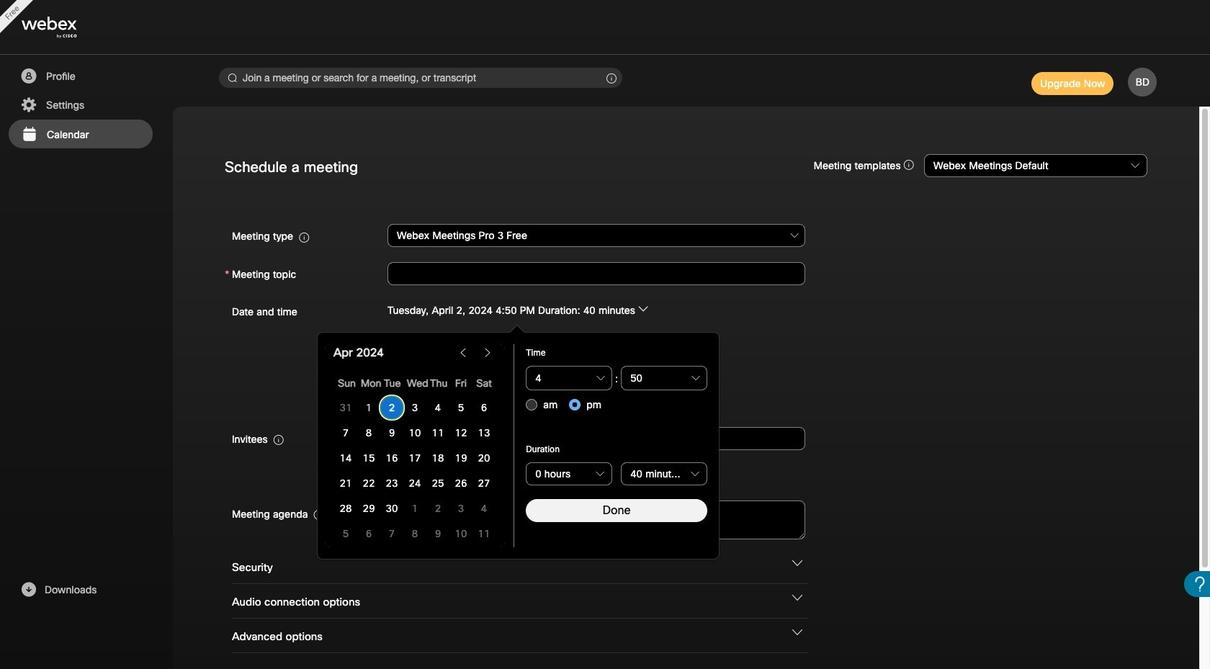 Task type: describe. For each thing, give the bounding box(es) containing it.
mds meetings_filled image
[[20, 126, 38, 143]]

Join a meeting or search for a meeting, or transcript text field
[[219, 68, 623, 88]]

mds content download_filled image
[[19, 582, 37, 599]]

2 ng down image from the top
[[793, 628, 803, 638]]

mds people circle_filled image
[[19, 68, 37, 85]]



Task type: locate. For each thing, give the bounding box(es) containing it.
selected element
[[389, 402, 395, 414]]

banner
[[0, 0, 1211, 55]]

1 vertical spatial ng down image
[[793, 628, 803, 638]]

arrow image
[[639, 304, 649, 314]]

ng down image
[[793, 593, 803, 603], [793, 628, 803, 638]]

None field
[[388, 223, 806, 249]]

tuesday, april 2, 2024 grid
[[334, 370, 496, 548]]

option group
[[526, 392, 602, 418]]

mds settings_filled image
[[19, 97, 37, 114]]

None text field
[[388, 262, 806, 285], [526, 366, 613, 391], [388, 501, 806, 540], [388, 262, 806, 285], [526, 366, 613, 391], [388, 501, 806, 540]]

cisco webex image
[[22, 17, 108, 38]]

application
[[317, 325, 720, 560]]

None text field
[[621, 366, 708, 391]]

0 vertical spatial ng down image
[[793, 593, 803, 603]]

group
[[225, 298, 1148, 378], [526, 392, 558, 418], [569, 392, 602, 418]]

ng down image
[[793, 559, 803, 569]]

1 ng down image from the top
[[793, 593, 803, 603]]



Task type: vqa. For each thing, say whether or not it's contained in the screenshot.
"TAB LIST"
no



